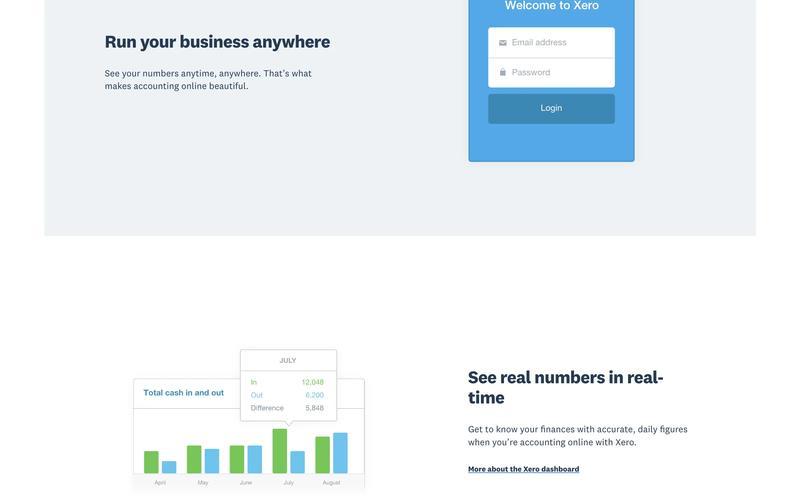 Task type: describe. For each thing, give the bounding box(es) containing it.
accounting inside the get to know your finances with accurate, daily figures when you're accounting online with xero.
[[520, 436, 566, 448]]

online inside the get to know your finances with accurate, daily figures when you're accounting online with xero.
[[568, 436, 594, 448]]

see your numbers anytime, anywhere. that's what makes accounting online beautiful.
[[105, 67, 312, 92]]

more about the xero dashboard link
[[468, 464, 696, 476]]

makes
[[105, 80, 131, 92]]

figures
[[660, 423, 688, 435]]

see for see your numbers anytime, anywhere. that's what makes accounting online beautiful.
[[105, 67, 120, 79]]

the
[[510, 464, 522, 474]]

run
[[105, 30, 137, 52]]

see for see real numbers in real- time
[[468, 366, 497, 388]]

know
[[496, 423, 518, 435]]

to
[[485, 423, 494, 435]]

anywhere.
[[219, 67, 261, 79]]

anytime,
[[181, 67, 217, 79]]

about
[[488, 464, 509, 474]]

numbers for in
[[535, 366, 605, 388]]

0 vertical spatial with
[[577, 423, 595, 435]]

daily
[[638, 423, 658, 435]]

what
[[292, 67, 312, 79]]

1 horizontal spatial with
[[596, 436, 614, 448]]

that's
[[264, 67, 290, 79]]

get to know your finances with accurate, daily figures when you're accounting online with xero.
[[468, 423, 688, 448]]

dashboard
[[542, 464, 580, 474]]

finances
[[541, 423, 575, 435]]

when
[[468, 436, 490, 448]]

real
[[500, 366, 531, 388]]

online inside see your numbers anytime, anywhere. that's what makes accounting online beautiful.
[[181, 80, 207, 92]]



Task type: locate. For each thing, give the bounding box(es) containing it.
online down anytime,
[[181, 80, 207, 92]]

see left real
[[468, 366, 497, 388]]

your
[[140, 30, 176, 52], [122, 67, 140, 79], [520, 423, 539, 435]]

xero.
[[616, 436, 637, 448]]

see inside see real numbers in real- time
[[468, 366, 497, 388]]

0 horizontal spatial see
[[105, 67, 120, 79]]

beautiful.
[[209, 80, 249, 92]]

1 vertical spatial with
[[596, 436, 614, 448]]

numbers inside see your numbers anytime, anywhere. that's what makes accounting online beautiful.
[[143, 67, 179, 79]]

1 horizontal spatial accounting
[[520, 436, 566, 448]]

numbers for anytime,
[[143, 67, 179, 79]]

xero
[[524, 464, 540, 474]]

anywhere
[[253, 30, 330, 52]]

0 horizontal spatial accounting
[[134, 80, 179, 92]]

1 horizontal spatial online
[[568, 436, 594, 448]]

time
[[468, 387, 505, 409]]

your for see
[[122, 67, 140, 79]]

1 horizontal spatial see
[[468, 366, 497, 388]]

in
[[609, 366, 624, 388]]

accounting inside see your numbers anytime, anywhere. that's what makes accounting online beautiful.
[[134, 80, 179, 92]]

1 vertical spatial see
[[468, 366, 497, 388]]

0 horizontal spatial numbers
[[143, 67, 179, 79]]

0 vertical spatial online
[[181, 80, 207, 92]]

your inside see your numbers anytime, anywhere. that's what makes accounting online beautiful.
[[122, 67, 140, 79]]

0 vertical spatial see
[[105, 67, 120, 79]]

accurate,
[[597, 423, 636, 435]]

1 vertical spatial your
[[122, 67, 140, 79]]

with
[[577, 423, 595, 435], [596, 436, 614, 448]]

0 horizontal spatial online
[[181, 80, 207, 92]]

run your business anywhere
[[105, 30, 330, 52]]

with down "accurate,"
[[596, 436, 614, 448]]

numbers
[[143, 67, 179, 79], [535, 366, 605, 388]]

see inside see your numbers anytime, anywhere. that's what makes accounting online beautiful.
[[105, 67, 120, 79]]

your inside the get to know your finances with accurate, daily figures when you're accounting online with xero.
[[520, 423, 539, 435]]

your for run
[[140, 30, 176, 52]]

business
[[180, 30, 249, 52]]

1 horizontal spatial numbers
[[535, 366, 605, 388]]

you're
[[493, 436, 518, 448]]

1 vertical spatial accounting
[[520, 436, 566, 448]]

real-
[[627, 366, 664, 388]]

0 vertical spatial your
[[140, 30, 176, 52]]

a xero login page where you enter your details for access to the cloud accounting. image
[[408, 0, 696, 206], [408, 0, 696, 206]]

see
[[105, 67, 120, 79], [468, 366, 497, 388]]

online
[[181, 80, 207, 92], [568, 436, 594, 448]]

see up 'makes'
[[105, 67, 120, 79]]

0 horizontal spatial with
[[577, 423, 595, 435]]

accounting
[[134, 80, 179, 92], [520, 436, 566, 448]]

more
[[468, 464, 486, 474]]

2 vertical spatial your
[[520, 423, 539, 435]]

0 vertical spatial accounting
[[134, 80, 179, 92]]

with right finances
[[577, 423, 595, 435]]

online down finances
[[568, 436, 594, 448]]

numbers inside see real numbers in real- time
[[535, 366, 605, 388]]

1 vertical spatial online
[[568, 436, 594, 448]]

get
[[468, 423, 483, 435]]

more about the xero dashboard
[[468, 464, 580, 474]]

xero's online accounting dashboard shows a bar chart of monthly totals for cash coming in and out. image
[[105, 277, 393, 499], [105, 277, 393, 499]]

1 vertical spatial numbers
[[535, 366, 605, 388]]

see real numbers in real- time
[[468, 366, 664, 409]]

0 vertical spatial numbers
[[143, 67, 179, 79]]



Task type: vqa. For each thing, say whether or not it's contained in the screenshot.
right the a
no



